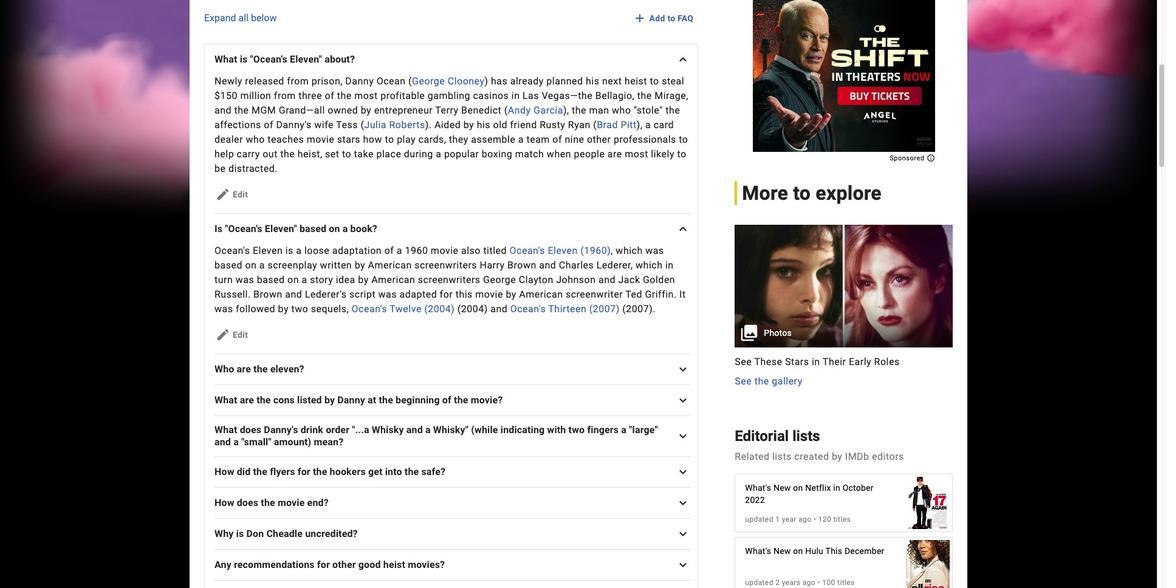 Task type: vqa. For each thing, say whether or not it's contained in the screenshot.
DETAILS
no



Task type: describe. For each thing, give the bounding box(es) containing it.
sponsored content section
[[753, 0, 935, 162]]

a left the '"small"'
[[234, 436, 239, 448]]

ago for netflix
[[799, 516, 812, 524]]

what are the cons listed by danny at the beginning of the movie?
[[215, 395, 503, 406]]

"ocean's inside what is "ocean's eleven" about? "dropdown button"
[[250, 53, 288, 65]]

1
[[776, 516, 780, 524]]

the left movie?
[[454, 395, 468, 406]]

how did the flyers for the hookers get into the safe? button
[[215, 457, 698, 487]]

was up golden
[[646, 245, 664, 257]]

chevron right image for who are the eleven?
[[676, 362, 691, 377]]

1 eleven from the left
[[253, 245, 283, 257]]

card
[[654, 119, 674, 131]]

uncredited?
[[305, 528, 358, 540]]

on down screenplay at left top
[[288, 274, 299, 286]]

1960
[[405, 245, 428, 257]]

( down the man
[[593, 119, 597, 131]]

group containing see these stars in their early roles
[[735, 225, 953, 389]]

to inside button
[[668, 13, 676, 23]]

and down screenplay at left top
[[285, 289, 302, 300]]

george clooney link
[[412, 75, 485, 87]]

editorial
[[735, 428, 789, 445]]

the right at
[[379, 395, 393, 406]]

heist inside ) has already planned his next heist to steal $150 million from three of the most profitable gambling casinos in las vegas—the bellagio, the mirage, and the mgm grand—all owned by entrepreneur terry benedict (
[[625, 75, 648, 87]]

match
[[515, 148, 544, 160]]

by inside dropdown button
[[325, 395, 335, 406]]

listed
[[297, 395, 322, 406]]

0 vertical spatial from
[[287, 75, 309, 87]]

1 horizontal spatial for
[[317, 559, 330, 571]]

mirage,
[[655, 90, 689, 102]]

below
[[251, 12, 277, 24]]

is for don
[[236, 528, 244, 540]]

the up affections
[[234, 105, 249, 116]]

what for what is "ocean's eleven" about?
[[215, 53, 237, 65]]

ocean's thirteen (2007) link
[[511, 303, 620, 315]]

imdb
[[846, 451, 870, 463]]

a inside is "ocean's eleven" based on a book? dropdown button
[[343, 223, 348, 235]]

turn
[[215, 274, 233, 286]]

the inside the ), a card dealer who teaches movie stars how to play cards, they assemble a team of nine other professionals to help carry out the heist, set to take place during a popular boxing match when people are most likely to be distracted.
[[280, 148, 295, 160]]

most inside the ), a card dealer who teaches movie stars how to play cards, they assemble a team of nine other professionals to help carry out the heist, set to take place during a popular boxing match when people are most likely to be distracted.
[[625, 148, 649, 160]]

when
[[547, 148, 571, 160]]

followed
[[236, 303, 275, 315]]

their
[[823, 356, 847, 368]]

chevron right image for is "ocean's eleven" based on a book?
[[676, 222, 691, 236]]

other inside the ), a card dealer who teaches movie stars how to play cards, they assemble a team of nine other professionals to help carry out the heist, set to take place during a popular boxing match when people are most likely to be distracted.
[[587, 134, 611, 145]]

are for what are the cons listed by danny at the beginning of the movie?
[[240, 395, 254, 406]]

of inside ) has already planned his next heist to steal $150 million from three of the most profitable gambling casinos in las vegas—the bellagio, the mirage, and the mgm grand—all owned by entrepreneur terry benedict (
[[325, 90, 334, 102]]

2 vertical spatial american
[[519, 289, 563, 300]]

( up profitable
[[409, 75, 412, 87]]

who
[[215, 364, 234, 375]]

tess
[[336, 119, 358, 131]]

roles
[[875, 356, 900, 368]]

cheadle
[[267, 528, 303, 540]]

edit for , which was based on a screenplay written by american screenwriters harry brown and charles lederer, which in turn was based on a story idea by american screenwriters george clayton johnson and jack golden russell. brown and lederer's script was adapted for this movie by american screenwriter ted griffin. it was followed by two sequels,
[[233, 330, 248, 340]]

october
[[843, 484, 874, 493]]

during
[[404, 148, 433, 160]]

a left whisky"
[[426, 424, 431, 436]]

the down mirage,
[[666, 105, 680, 116]]

who inside ), the man who "stole" the affections of danny's wife tess (
[[612, 105, 631, 116]]

movie inside , which was based on a screenplay written by american screenwriters harry brown and charles lederer, which in turn was based on a story idea by american screenwriters george clayton johnson and jack golden russell. brown and lederer's script was adapted for this movie by american screenwriter ted griffin. it was followed by two sequels,
[[476, 289, 503, 300]]

expand all below
[[204, 12, 277, 24]]

0 vertical spatial which
[[616, 245, 643, 257]]

what's new on netflix in october 2022
[[746, 484, 874, 506]]

what for what does danny's drink order "...a whisky and a whisky" (while indicating with two fingers a "large" and a "small" amount) mean?
[[215, 424, 237, 436]]

two inside , which was based on a screenplay written by american screenwriters harry brown and charles lederer, which in turn was based on a story idea by american screenwriters george clayton johnson and jack golden russell. brown and lederer's script was adapted for this movie by american screenwriter ted griffin. it was followed by two sequels,
[[291, 303, 308, 315]]

(2007)
[[590, 303, 620, 315]]

what are the cons listed by danny at the beginning of the movie? button
[[215, 385, 698, 415]]

(2007).
[[623, 303, 656, 315]]

whisky"
[[433, 424, 469, 436]]

0 vertical spatial george
[[412, 75, 445, 87]]

screenwriter
[[566, 289, 623, 300]]

ocean's down clayton
[[511, 303, 546, 315]]

new for hulu
[[774, 547, 791, 557]]

friend
[[510, 119, 537, 131]]

wife
[[315, 119, 334, 131]]

all rise (2019) image
[[906, 535, 950, 589]]

see for see these stars in their early roles
[[735, 356, 752, 368]]

on left hulu
[[794, 547, 803, 557]]

cards,
[[419, 134, 446, 145]]

how for how does the movie end?
[[215, 497, 234, 509]]

other inside dropdown button
[[333, 559, 356, 571]]

in inside , which was based on a screenplay written by american screenwriters harry brown and charles lederer, which in turn was based on a story idea by american screenwriters george clayton johnson and jack golden russell. brown and lederer's script was adapted for this movie by american screenwriter ted griffin. it was followed by two sequels,
[[666, 260, 674, 271]]

edit button for , which was based on a screenplay written by american screenwriters harry brown and charles lederer, which in turn was based on a story idea by american screenwriters george clayton johnson and jack golden russell. brown and lederer's script was adapted for this movie by american screenwriter ted griffin. it was followed by two sequels,
[[215, 324, 253, 346]]

released
[[245, 75, 284, 87]]

on up russell.
[[245, 260, 257, 271]]

hookers
[[330, 466, 366, 478]]

steal
[[662, 75, 685, 87]]

a down the "stole"
[[646, 119, 651, 131]]

a down friend
[[518, 134, 524, 145]]

and down 'harry'
[[491, 303, 508, 315]]

lederer's
[[305, 289, 347, 300]]

1 vertical spatial his
[[477, 119, 491, 131]]

teaches
[[268, 134, 304, 145]]

0 horizontal spatial brown
[[254, 289, 283, 300]]

heist inside any recommendations for other good heist movies? dropdown button
[[384, 559, 406, 571]]

by left 'imdb'
[[832, 451, 843, 463]]

), the man who "stole" the affections of danny's wife tess (
[[215, 105, 680, 131]]

edit for ) has already planned his next heist to steal $150 million from three of the most profitable gambling casinos in las vegas—the bellagio, the mirage, and the mgm grand—all owned by entrepreneur terry benedict (
[[233, 190, 248, 199]]

julia roberts link
[[364, 119, 425, 131]]

the up the "stole"
[[638, 90, 652, 102]]

nine
[[565, 134, 585, 145]]

the left 'cons'
[[257, 395, 271, 406]]

movie down is "ocean's eleven" based on a book? dropdown button
[[431, 245, 459, 257]]

ocean's down script
[[352, 303, 387, 315]]

photos
[[764, 328, 792, 338]]

see for see the gallery
[[735, 376, 752, 387]]

add to faq
[[650, 13, 694, 23]]

written
[[320, 260, 352, 271]]

garcia
[[534, 105, 564, 116]]

roberts
[[389, 119, 425, 131]]

by up script
[[358, 274, 369, 286]]

by right the followed
[[278, 303, 289, 315]]

updated 1 year ago • 120 titles
[[746, 516, 851, 524]]

"small"
[[241, 436, 272, 448]]

at
[[368, 395, 377, 406]]

these
[[755, 356, 783, 368]]

set
[[325, 148, 340, 160]]

updated 2 years ago • 100 titles
[[746, 579, 855, 588]]

julia
[[364, 119, 387, 131]]

movie inside the ), a card dealer who teaches movie stars how to play cards, they assemble a team of nine other professionals to help carry out the heist, set to take place during a popular boxing match when people are most likely to be distracted.
[[307, 134, 335, 145]]

0 vertical spatial screenwriters
[[415, 260, 477, 271]]

updated for what's new on hulu this december
[[746, 579, 774, 588]]

0 horizontal spatial for
[[298, 466, 311, 478]]

on inside what's new on netflix in october 2022
[[794, 484, 803, 493]]

why is don cheadle uncredited?
[[215, 528, 358, 540]]

gambling
[[428, 90, 471, 102]]

a left 1960
[[397, 245, 402, 257]]

the left hookers
[[313, 466, 327, 478]]

jack
[[619, 274, 640, 286]]

andy garcia
[[508, 105, 564, 116]]

is for "ocean's
[[240, 53, 248, 65]]

dealer
[[215, 134, 243, 145]]

does for what
[[240, 424, 262, 436]]

• for netflix
[[814, 516, 817, 524]]

aided
[[435, 119, 461, 131]]

and up clayton
[[539, 260, 556, 271]]

( inside ) has already planned his next heist to steal $150 million from three of the most profitable gambling casinos in las vegas—the bellagio, the mirage, and the mgm grand—all owned by entrepreneur terry benedict (
[[504, 105, 508, 116]]

why is don cheadle uncredited? button
[[215, 519, 698, 549]]

ocean's twelve (2004) link
[[352, 303, 455, 315]]

hulu
[[806, 547, 824, 557]]

be
[[215, 163, 226, 174]]

charles
[[559, 260, 594, 271]]

1 horizontal spatial based
[[257, 274, 285, 286]]

lists for related
[[773, 451, 792, 463]]

a down "cards,"
[[436, 148, 442, 160]]

are inside the ), a card dealer who teaches movie stars how to play cards, they assemble a team of nine other professionals to help carry out the heist, set to take place during a popular boxing match when people are most likely to be distracted.
[[608, 148, 622, 160]]

of left 1960
[[385, 245, 394, 257]]

1 horizontal spatial brown
[[508, 260, 537, 271]]

the up "don" on the bottom left of page
[[261, 497, 275, 509]]

man
[[589, 105, 610, 116]]

the right "did"
[[253, 466, 268, 478]]

golden
[[643, 274, 676, 286]]

edit button for ) has already planned his next heist to steal $150 million from three of the most profitable gambling casinos in las vegas—the bellagio, the mirage, and the mgm grand—all owned by entrepreneur terry benedict (
[[215, 184, 253, 205]]

what does danny's drink order "...a whisky and a whisky" (while indicating with two fingers a "large" and a "small" amount) mean? button
[[215, 416, 698, 456]]

book?
[[351, 223, 378, 235]]

ted
[[626, 289, 643, 300]]

vegas—the
[[542, 90, 593, 102]]

movies?
[[408, 559, 445, 571]]

what for what are the cons listed by danny at the beginning of the movie?
[[215, 395, 237, 406]]

bellagio,
[[596, 90, 635, 102]]

does for how
[[237, 497, 259, 509]]

to right more
[[794, 182, 811, 205]]

profitable
[[381, 90, 425, 102]]

ocean's up clayton
[[510, 245, 545, 257]]

"ocean's inside is "ocean's eleven" based on a book? dropdown button
[[225, 223, 262, 235]]

for inside , which was based on a screenplay written by american screenwriters harry brown and charles lederer, which in turn was based on a story idea by american screenwriters george clayton johnson and jack golden russell. brown and lederer's script was adapted for this movie by american screenwriter ted griffin. it was followed by two sequels,
[[440, 289, 453, 300]]

the left eleven?
[[254, 364, 268, 375]]

the right into at the left
[[405, 466, 419, 478]]

december
[[845, 547, 885, 557]]

professionals
[[614, 134, 677, 145]]

and left the '"small"'
[[215, 436, 231, 448]]

add to faq button
[[631, 7, 699, 29]]

danny's inside what does danny's drink order "...a whisky and a whisky" (while indicating with two fingers a "large" and a "small" amount) mean?
[[264, 424, 298, 436]]

three
[[299, 90, 322, 102]]

george inside , which was based on a screenplay written by american screenwriters harry brown and charles lederer, which in turn was based on a story idea by american screenwriters george clayton johnson and jack golden russell. brown and lederer's script was adapted for this movie by american screenwriter ted griffin. it was followed by two sequels,
[[483, 274, 516, 286]]

place
[[377, 148, 401, 160]]

2 (2004) from the left
[[458, 303, 488, 315]]

the up ryan
[[572, 105, 587, 116]]

casinos
[[473, 90, 509, 102]]

chevron right image for any recommendations for other good heist movies?
[[676, 558, 691, 573]]

are for who are the eleven?
[[237, 364, 251, 375]]



Task type: locate. For each thing, give the bounding box(es) containing it.
1 vertical spatial danny's
[[264, 424, 298, 436]]

movie inside dropdown button
[[278, 497, 305, 509]]

0 vertical spatial what
[[215, 53, 237, 65]]

eleven" inside "dropdown button"
[[290, 53, 322, 65]]

of right beginning
[[443, 395, 452, 406]]

ago for hulu
[[803, 579, 816, 588]]

who are the eleven?
[[215, 364, 304, 375]]

1 what's from the top
[[746, 484, 772, 493]]

danny's inside ), the man who "stole" the affections of danny's wife tess (
[[276, 119, 312, 131]]

0 horizontal spatial two
[[291, 303, 308, 315]]

3 chevron right image from the top
[[676, 362, 691, 377]]

2 chevron right image from the top
[[676, 496, 691, 511]]

amount)
[[274, 436, 311, 448]]

), for a
[[637, 119, 643, 131]]

heist right good
[[384, 559, 406, 571]]

who up brad pitt link
[[612, 105, 631, 116]]

from inside ) has already planned his next heist to steal $150 million from three of the most profitable gambling casinos in las vegas—the bellagio, the mirage, and the mgm grand—all owned by entrepreneur terry benedict (
[[274, 90, 296, 102]]

0 vertical spatial brown
[[508, 260, 537, 271]]

), inside the ), a card dealer who teaches movie stars how to play cards, they assemble a team of nine other professionals to help carry out the heist, set to take place during a popular boxing match when people are most likely to be distracted.
[[637, 119, 643, 131]]

( inside ), the man who "stole" the affections of danny's wife tess (
[[361, 119, 364, 131]]

0 vertical spatial updated
[[746, 516, 774, 524]]

), up professionals
[[637, 119, 643, 131]]

0 vertical spatial other
[[587, 134, 611, 145]]

2 how from the top
[[215, 497, 234, 509]]

eleven" up screenplay at left top
[[265, 223, 297, 235]]

are inside dropdown button
[[240, 395, 254, 406]]

"ocean's
[[250, 53, 288, 65], [225, 223, 262, 235]]

for left the this
[[440, 289, 453, 300]]

• left 120
[[814, 516, 817, 524]]

who up carry
[[246, 134, 265, 145]]

updated left 1
[[746, 516, 774, 524]]

what inside what does danny's drink order "...a whisky and a whisky" (while indicating with two fingers a "large" and a "small" amount) mean?
[[215, 424, 237, 436]]

0 horizontal spatial who
[[246, 134, 265, 145]]

a left screenplay at left top
[[259, 260, 265, 271]]

movie?
[[471, 395, 503, 406]]

1 vertical spatial brown
[[254, 289, 283, 300]]

the inside button
[[755, 376, 770, 387]]

does inside what does danny's drink order "...a whisky and a whisky" (while indicating with two fingers a "large" and a "small" amount) mean?
[[240, 424, 262, 436]]

0 vertical spatial american
[[368, 260, 412, 271]]

see
[[735, 356, 752, 368], [735, 376, 752, 387]]

chevron right image inside the what are the cons listed by danny at the beginning of the movie? dropdown button
[[676, 393, 691, 408]]

see the gallery button
[[735, 374, 803, 389]]

2 edit button from the top
[[215, 324, 253, 346]]

was up russell.
[[236, 274, 254, 286]]

heist,
[[298, 148, 323, 160]]

about?
[[325, 53, 355, 65]]

see these stars in their early roles link
[[735, 355, 953, 369]]

who inside the ), a card dealer who teaches movie stars how to play cards, they assemble a team of nine other professionals to help carry out the heist, set to take place during a popular boxing match when people are most likely to be distracted.
[[246, 134, 265, 145]]

0 horizontal spatial most
[[355, 90, 378, 102]]

0 horizontal spatial heist
[[384, 559, 406, 571]]

chevron right image
[[676, 52, 691, 67], [676, 222, 691, 236], [676, 362, 691, 377], [676, 393, 691, 408], [676, 429, 691, 444], [676, 527, 691, 542], [676, 558, 691, 573]]

grand—all
[[279, 105, 325, 116]]

help
[[215, 148, 234, 160]]

0 vertical spatial new
[[774, 484, 791, 493]]

1 horizontal spatial lists
[[793, 428, 821, 445]]

eleven" up prison,
[[290, 53, 322, 65]]

based for book?
[[300, 223, 327, 235]]

was down russell.
[[215, 303, 233, 315]]

0 vertical spatial for
[[440, 289, 453, 300]]

danny inside dropdown button
[[338, 395, 365, 406]]

1 see from the top
[[735, 356, 752, 368]]

2 horizontal spatial for
[[440, 289, 453, 300]]

to
[[668, 13, 676, 23], [650, 75, 659, 87], [385, 134, 394, 145], [679, 134, 689, 145], [342, 148, 352, 160], [678, 148, 687, 160], [794, 182, 811, 205]]

0 vertical spatial is
[[240, 53, 248, 65]]

by down 'adaptation' at the top left
[[355, 260, 365, 271]]

movie up ocean's twelve (2004) (2004) and ocean's thirteen (2007) (2007).
[[476, 289, 503, 300]]

by
[[361, 105, 372, 116], [464, 119, 474, 131], [355, 260, 365, 271], [358, 274, 369, 286], [506, 289, 517, 300], [278, 303, 289, 315], [325, 395, 335, 406], [832, 451, 843, 463]]

1 horizontal spatial •
[[818, 579, 821, 588]]

and down lederer,
[[599, 274, 616, 286]]

from
[[287, 75, 309, 87], [274, 90, 296, 102]]

"stole"
[[634, 105, 663, 116]]

does
[[240, 424, 262, 436], [237, 497, 259, 509]]

), down vegas—the
[[564, 105, 569, 116]]

2 what from the top
[[215, 395, 237, 406]]

group
[[735, 225, 953, 389]]

what's inside what's new on netflix in october 2022
[[746, 484, 772, 493]]

idea
[[336, 274, 356, 286]]

photos group
[[735, 225, 953, 348]]

1 how from the top
[[215, 466, 234, 478]]

of inside ), the man who "stole" the affections of danny's wife tess (
[[264, 119, 274, 131]]

recommendations
[[234, 559, 315, 571]]

new for netflix
[[774, 484, 791, 493]]

4 chevron right image from the top
[[676, 393, 691, 408]]

0 vertical spatial danny
[[346, 75, 374, 87]]

1 horizontal spatial ),
[[637, 119, 643, 131]]

see inside button
[[735, 376, 752, 387]]

prison,
[[312, 75, 343, 87]]

chevron right image inside the who are the eleven? dropdown button
[[676, 362, 691, 377]]

eleven" inside dropdown button
[[265, 223, 297, 235]]

0 vertical spatial are
[[608, 148, 622, 160]]

already
[[511, 75, 544, 87]]

chevron right image for what is "ocean's eleven" about?
[[676, 52, 691, 67]]

chevron right image for how does the movie end?
[[676, 496, 691, 511]]

1 vertical spatial new
[[774, 547, 791, 557]]

2 horizontal spatial based
[[300, 223, 327, 235]]

netflix
[[806, 484, 831, 493]]

are right who
[[237, 364, 251, 375]]

how left "did"
[[215, 466, 234, 478]]

1 horizontal spatial his
[[586, 75, 600, 87]]

in inside ) has already planned his next heist to steal $150 million from three of the most profitable gambling casinos in las vegas—the bellagio, the mirage, and the mgm grand—all owned by entrepreneur terry benedict (
[[512, 90, 520, 102]]

beginning
[[396, 395, 440, 406]]

how inside how does the movie end? dropdown button
[[215, 497, 234, 509]]

was up ocean's twelve (2004) link
[[379, 289, 397, 300]]

0 horizontal spatial his
[[477, 119, 491, 131]]

to right professionals
[[679, 134, 689, 145]]

two
[[291, 303, 308, 315], [569, 424, 585, 436]]

edit image
[[216, 187, 230, 202]]

to up place
[[385, 134, 394, 145]]

photos link
[[735, 225, 953, 348]]

what's for what's new on netflix in october 2022
[[746, 484, 772, 493]]

based down screenplay at left top
[[257, 274, 285, 286]]

(1960)
[[581, 245, 611, 257]]

edit image
[[216, 328, 230, 342]]

1 vertical spatial •
[[818, 579, 821, 588]]

0 vertical spatial heist
[[625, 75, 648, 87]]

movie left end?
[[278, 497, 305, 509]]

1 edit from the top
[[233, 190, 248, 199]]

next
[[602, 75, 622, 87]]

based inside is "ocean's eleven" based on a book? dropdown button
[[300, 223, 327, 235]]

of down prison,
[[325, 90, 334, 102]]

zac efron in 17 again (2009) image
[[906, 471, 950, 536]]

1 chevron right image from the top
[[676, 465, 691, 480]]

1 vertical spatial what
[[215, 395, 237, 406]]

1 vertical spatial american
[[372, 274, 415, 286]]

stars
[[785, 356, 810, 368]]

1 horizontal spatial (2004)
[[458, 303, 488, 315]]

by inside ) has already planned his next heist to steal $150 million from three of the most profitable gambling casinos in las vegas—the bellagio, the mirage, and the mgm grand—all owned by entrepreneur terry benedict (
[[361, 105, 372, 116]]

a up screenplay at left top
[[296, 245, 302, 257]]

0 vertical spatial edit button
[[215, 184, 253, 205]]

related
[[735, 451, 770, 463]]

0 vertical spatial eleven"
[[290, 53, 322, 65]]

1 vertical spatial two
[[569, 424, 585, 436]]

), a card dealer who teaches movie stars how to play cards, they assemble a team of nine other professionals to help carry out the heist, set to take place during a popular boxing match when people are most likely to be distracted.
[[215, 119, 689, 174]]

1 horizontal spatial george
[[483, 274, 516, 286]]

1 updated from the top
[[746, 516, 774, 524]]

1 vertical spatial heist
[[384, 559, 406, 571]]

by right listed in the bottom of the page
[[325, 395, 335, 406]]

eleven up charles
[[548, 245, 578, 257]]

chevron right image inside any recommendations for other good heist movies? dropdown button
[[676, 558, 691, 573]]

edit button down the followed
[[215, 324, 253, 346]]

this
[[456, 289, 473, 300]]

how
[[363, 134, 382, 145]]

1 vertical spatial for
[[298, 466, 311, 478]]

in right 'netflix'
[[834, 484, 841, 493]]

(2004) down 'adapted'
[[425, 303, 455, 315]]

a left story
[[302, 274, 307, 286]]

what inside "dropdown button"
[[215, 53, 237, 65]]

new up 1
[[774, 484, 791, 493]]

0 vertical spatial based
[[300, 223, 327, 235]]

0 vertical spatial what's
[[746, 484, 772, 493]]

1 vertical spatial is
[[286, 245, 294, 257]]

his inside ) has already planned his next heist to steal $150 million from three of the most profitable gambling casinos in las vegas—the bellagio, the mirage, and the mgm grand—all owned by entrepreneur terry benedict (
[[586, 75, 600, 87]]

0 vertical spatial see
[[735, 356, 752, 368]]

0 horizontal spatial •
[[814, 516, 817, 524]]

1 vertical spatial chevron right image
[[676, 496, 691, 511]]

is inside the why is don cheadle uncredited? dropdown button
[[236, 528, 244, 540]]

and
[[215, 105, 232, 116], [539, 260, 556, 271], [599, 274, 616, 286], [285, 289, 302, 300], [491, 303, 508, 315], [407, 424, 423, 436], [215, 436, 231, 448]]

screenwriters up the this
[[418, 274, 481, 286]]

0 horizontal spatial ),
[[564, 105, 569, 116]]

for down uncredited?
[[317, 559, 330, 571]]

chevron right image inside is "ocean's eleven" based on a book? dropdown button
[[676, 222, 691, 236]]

expand
[[204, 12, 236, 24]]

new inside what's new on netflix in october 2022
[[774, 484, 791, 493]]

danny's down 'grand—all'
[[276, 119, 312, 131]]

all
[[239, 12, 249, 24]]

1 vertical spatial ),
[[637, 119, 643, 131]]

most down professionals
[[625, 148, 649, 160]]

titles right 120
[[834, 516, 851, 524]]

0 vertical spatial how
[[215, 466, 234, 478]]

0 vertical spatial two
[[291, 303, 308, 315]]

a left "large"
[[622, 424, 627, 436]]

(2004) down the this
[[458, 303, 488, 315]]

edit button down be
[[215, 184, 253, 205]]

1 horizontal spatial two
[[569, 424, 585, 436]]

0 vertical spatial titles
[[834, 516, 851, 524]]

2 vertical spatial for
[[317, 559, 330, 571]]

edit right edit image
[[233, 190, 248, 199]]

2 vertical spatial is
[[236, 528, 244, 540]]

0 horizontal spatial based
[[215, 260, 243, 271]]

), for the
[[564, 105, 569, 116]]

1 vertical spatial edit button
[[215, 324, 253, 346]]

1 horizontal spatial eleven
[[548, 245, 578, 257]]

1 vertical spatial based
[[215, 260, 243, 271]]

which
[[616, 245, 643, 257], [636, 260, 663, 271]]

in inside what's new on netflix in october 2022
[[834, 484, 841, 493]]

0 vertical spatial who
[[612, 105, 631, 116]]

1 horizontal spatial most
[[625, 148, 649, 160]]

how for how did the flyers for the hookers get into the safe?
[[215, 466, 234, 478]]

2 see from the top
[[735, 376, 752, 387]]

lists up created
[[793, 428, 821, 445]]

chevron right image inside how did the flyers for the hookers get into the safe? dropdown button
[[676, 465, 691, 480]]

eleven up screenplay at left top
[[253, 245, 283, 257]]

( right tess
[[361, 119, 364, 131]]

ocean's down is at top
[[215, 245, 250, 257]]

2 what's from the top
[[746, 547, 772, 557]]

add image
[[633, 11, 647, 26]]

brown up clayton
[[508, 260, 537, 271]]

how
[[215, 466, 234, 478], [215, 497, 234, 509]]

in up golden
[[666, 260, 674, 271]]

1 new from the top
[[774, 484, 791, 493]]

pitt
[[621, 119, 637, 131]]

mgm
[[252, 105, 276, 116]]

0 vertical spatial his
[[586, 75, 600, 87]]

his
[[586, 75, 600, 87], [477, 119, 491, 131]]

chevron right image
[[676, 465, 691, 480], [676, 496, 691, 511]]

for right flyers
[[298, 466, 311, 478]]

2 new from the top
[[774, 547, 791, 557]]

1 vertical spatial see
[[735, 376, 752, 387]]

danny's
[[276, 119, 312, 131], [264, 424, 298, 436]]

in up the andy
[[512, 90, 520, 102]]

new up 2
[[774, 547, 791, 557]]

3 what from the top
[[215, 424, 237, 436]]

1 (2004) from the left
[[425, 303, 455, 315]]

1 what from the top
[[215, 53, 237, 65]]

1 vertical spatial updated
[[746, 579, 774, 588]]

created
[[795, 451, 830, 463]]

are inside dropdown button
[[237, 364, 251, 375]]

1 edit button from the top
[[215, 184, 253, 205]]

mean?
[[314, 436, 344, 448]]

adaptation
[[332, 245, 382, 257]]

chevron right image for what does danny's drink order "...a whisky and a whisky" (while indicating with two fingers a "large" and a "small" amount) mean?
[[676, 429, 691, 444]]

in inside group
[[812, 356, 821, 368]]

american down clayton
[[519, 289, 563, 300]]

production art image
[[735, 225, 953, 348]]

0 vertical spatial does
[[240, 424, 262, 436]]

0 vertical spatial •
[[814, 516, 817, 524]]

loose
[[305, 245, 330, 257]]

adapted
[[400, 289, 437, 300]]

titles for october
[[834, 516, 851, 524]]

, which was based on a screenplay written by american screenwriters harry brown and charles lederer, which in turn was based on a story idea by american screenwriters george clayton johnson and jack golden russell. brown and lederer's script was adapted for this movie by american screenwriter ted griffin. it was followed by two sequels,
[[215, 245, 686, 315]]

1 vertical spatial george
[[483, 274, 516, 286]]

from up three
[[287, 75, 309, 87]]

7 chevron right image from the top
[[676, 558, 691, 573]]

1 vertical spatial "ocean's
[[225, 223, 262, 235]]

0 vertical spatial ago
[[799, 516, 812, 524]]

johnson
[[556, 274, 596, 286]]

chevron right image for what are the cons listed by danny at the beginning of the movie?
[[676, 393, 691, 408]]

is "ocean's eleven" based on a book?
[[215, 223, 378, 235]]

what's down updated 1 year ago • 120 titles
[[746, 547, 772, 557]]

play
[[397, 134, 416, 145]]

in
[[512, 90, 520, 102], [666, 260, 674, 271], [812, 356, 821, 368], [834, 484, 841, 493]]

his left next
[[586, 75, 600, 87]]

two inside what does danny's drink order "...a whisky and a whisky" (while indicating with two fingers a "large" and a "small" amount) mean?
[[569, 424, 585, 436]]

1 chevron right image from the top
[[676, 52, 691, 67]]

1 vertical spatial other
[[333, 559, 356, 571]]

danny's up amount)
[[264, 424, 298, 436]]

is up screenplay at left top
[[286, 245, 294, 257]]

to right set
[[342, 148, 352, 160]]

does inside dropdown button
[[237, 497, 259, 509]]

1 vertical spatial from
[[274, 90, 296, 102]]

harry
[[480, 260, 505, 271]]

how inside how did the flyers for the hookers get into the safe? dropdown button
[[215, 466, 234, 478]]

1 vertical spatial are
[[237, 364, 251, 375]]

is up newly
[[240, 53, 248, 65]]

chevron right image inside what does danny's drink order "...a whisky and a whisky" (while indicating with two fingers a "large" and a "small" amount) mean? dropdown button
[[676, 429, 691, 444]]

in left their
[[812, 356, 821, 368]]

).
[[425, 119, 432, 131]]

entrepreneur
[[374, 105, 433, 116]]

danny down "about?"
[[346, 75, 374, 87]]

1 vertical spatial lists
[[773, 451, 792, 463]]

on inside dropdown button
[[329, 223, 340, 235]]

1 vertical spatial how
[[215, 497, 234, 509]]

0 vertical spatial most
[[355, 90, 378, 102]]

how up why
[[215, 497, 234, 509]]

most inside ) has already planned his next heist to steal $150 million from three of the most profitable gambling casinos in las vegas—the bellagio, the mirage, and the mgm grand—all owned by entrepreneur terry benedict (
[[355, 90, 378, 102]]

and down $150
[[215, 105, 232, 116]]

julia roberts ). aided by his old friend rusty ryan ( brad pitt
[[364, 119, 637, 131]]

george down 'harry'
[[483, 274, 516, 286]]

to inside ) has already planned his next heist to steal $150 million from three of the most profitable gambling casinos in las vegas—the bellagio, the mirage, and the mgm grand—all owned by entrepreneur terry benedict (
[[650, 75, 659, 87]]

), inside ), the man who "stole" the affections of danny's wife tess (
[[564, 105, 569, 116]]

newly released from prison, danny ocean ( george clooney
[[215, 75, 485, 87]]

his down benedict
[[477, 119, 491, 131]]

edit right edit icon
[[233, 330, 248, 340]]

whisky
[[372, 424, 404, 436]]

2 vertical spatial based
[[257, 274, 285, 286]]

updated for what's new on netflix in october 2022
[[746, 516, 774, 524]]

is inside what is "ocean's eleven" about? "dropdown button"
[[240, 53, 248, 65]]

what's for what's new on hulu this december
[[746, 547, 772, 557]]

why
[[215, 528, 234, 540]]

and right whisky
[[407, 424, 423, 436]]

2 eleven from the left
[[548, 245, 578, 257]]

chevron right image for how did the flyers for the hookers get into the safe?
[[676, 465, 691, 480]]

titles for december
[[838, 579, 855, 588]]

1 horizontal spatial who
[[612, 105, 631, 116]]

see left these on the bottom right
[[735, 356, 752, 368]]

1 vertical spatial does
[[237, 497, 259, 509]]

1 vertical spatial which
[[636, 260, 663, 271]]

$150
[[215, 90, 238, 102]]

team
[[527, 134, 550, 145]]

which right ,
[[616, 245, 643, 257]]

1 vertical spatial screenwriters
[[418, 274, 481, 286]]

to right likely
[[678, 148, 687, 160]]

titles right "100"
[[838, 579, 855, 588]]

see the gallery
[[735, 376, 803, 387]]

ago right years
[[803, 579, 816, 588]]

chevron right image inside what is "ocean's eleven" about? "dropdown button"
[[676, 52, 691, 67]]

cons
[[273, 395, 295, 406]]

0 vertical spatial ),
[[564, 105, 569, 116]]

american down ocean's eleven is a loose adaptation of a 1960 movie also titled ocean's eleven (1960)
[[368, 260, 412, 271]]

1 vertical spatial eleven"
[[265, 223, 297, 235]]

1 vertical spatial who
[[246, 134, 265, 145]]

eleven?
[[270, 364, 304, 375]]

0 horizontal spatial george
[[412, 75, 445, 87]]

edit
[[233, 190, 248, 199], [233, 330, 248, 340]]

1 horizontal spatial other
[[587, 134, 611, 145]]

carry
[[237, 148, 260, 160]]

2 vertical spatial are
[[240, 395, 254, 406]]

0 vertical spatial edit
[[233, 190, 248, 199]]

chevron right image for why is don cheadle uncredited?
[[676, 527, 691, 542]]

"large"
[[629, 424, 658, 436]]

year
[[782, 516, 797, 524]]

chevron right image inside the why is don cheadle uncredited? dropdown button
[[676, 527, 691, 542]]

by up they
[[464, 119, 474, 131]]

danny left at
[[338, 395, 365, 406]]

2 edit from the top
[[233, 330, 248, 340]]

with
[[547, 424, 566, 436]]

2 updated from the top
[[746, 579, 774, 588]]

what's new on hulu this december
[[746, 547, 885, 557]]

ago
[[799, 516, 812, 524], [803, 579, 816, 588]]

clooney
[[448, 75, 485, 87]]

and inside ) has already planned his next heist to steal $150 million from three of the most profitable gambling casinos in las vegas—the bellagio, the mirage, and the mgm grand—all owned by entrepreneur terry benedict (
[[215, 105, 232, 116]]

0 horizontal spatial (2004)
[[425, 303, 455, 315]]

george up gambling
[[412, 75, 445, 87]]

the up owned
[[337, 90, 352, 102]]

assemble
[[471, 134, 516, 145]]

brad pitt link
[[597, 119, 637, 131]]

2 chevron right image from the top
[[676, 222, 691, 236]]

what is "ocean's eleven" about? button
[[215, 44, 698, 74]]

by up ocean's twelve (2004) (2004) and ocean's thirteen (2007) (2007).
[[506, 289, 517, 300]]

0 horizontal spatial eleven
[[253, 245, 283, 257]]

0 vertical spatial chevron right image
[[676, 465, 691, 480]]

to right add
[[668, 13, 676, 23]]

of inside the ), a card dealer who teaches movie stars how to play cards, they assemble a team of nine other professionals to help carry out the heist, set to take place during a popular boxing match when people are most likely to be distracted.
[[553, 134, 562, 145]]

0 horizontal spatial lists
[[773, 451, 792, 463]]

2 vertical spatial what
[[215, 424, 237, 436]]

0 vertical spatial danny's
[[276, 119, 312, 131]]

5 chevron right image from the top
[[676, 429, 691, 444]]

( up julia roberts ). aided by his old friend rusty ryan ( brad pitt
[[504, 105, 508, 116]]

1 vertical spatial ago
[[803, 579, 816, 588]]

chevron right image inside how does the movie end? dropdown button
[[676, 496, 691, 511]]

million
[[240, 90, 271, 102]]

0 vertical spatial "ocean's
[[250, 53, 288, 65]]

1 vertical spatial what's
[[746, 547, 772, 557]]

of down mgm on the left
[[264, 119, 274, 131]]

what's
[[746, 484, 772, 493], [746, 547, 772, 557]]

lists for editorial
[[793, 428, 821, 445]]

0 horizontal spatial other
[[333, 559, 356, 571]]

of inside the what are the cons listed by danny at the beginning of the movie? dropdown button
[[443, 395, 452, 406]]

stars
[[337, 134, 361, 145]]

don
[[247, 528, 264, 540]]

• for hulu
[[818, 579, 821, 588]]

early
[[849, 356, 872, 368]]

1 vertical spatial edit
[[233, 330, 248, 340]]

by up julia
[[361, 105, 372, 116]]

heist right next
[[625, 75, 648, 87]]

6 chevron right image from the top
[[676, 527, 691, 542]]

based for screenplay
[[215, 260, 243, 271]]

new
[[774, 484, 791, 493], [774, 547, 791, 557]]



